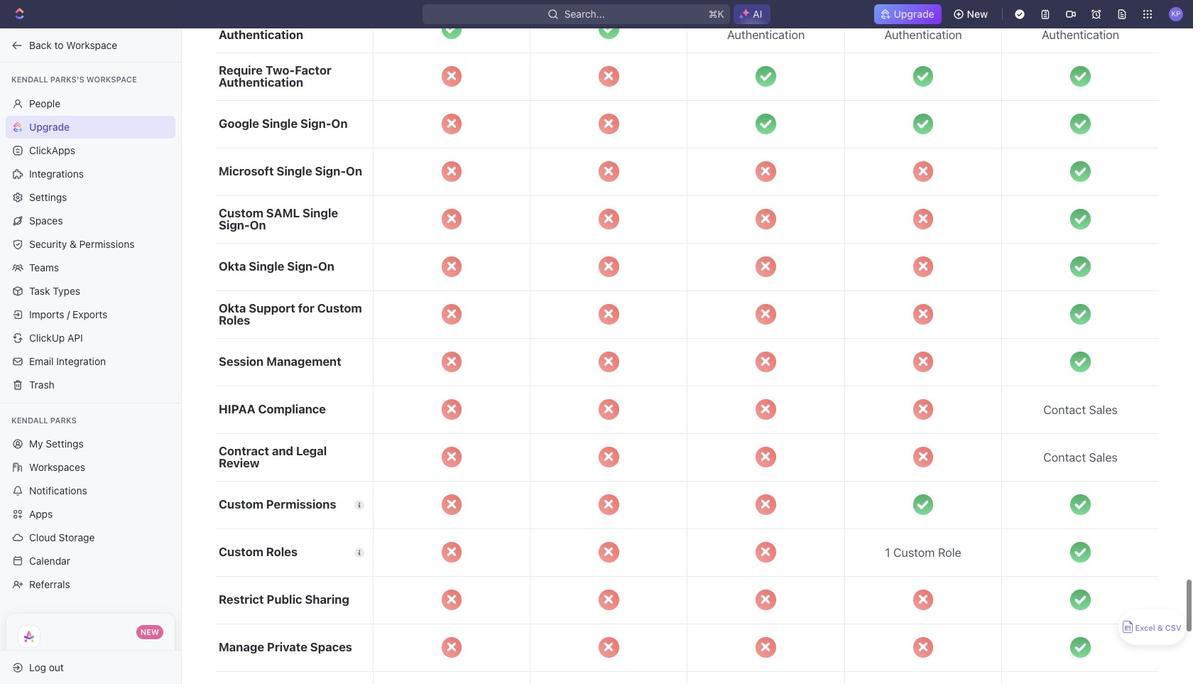 Task type: vqa. For each thing, say whether or not it's contained in the screenshot.
Clickup
yes



Task type: describe. For each thing, give the bounding box(es) containing it.
require two-factor authentication
[[219, 63, 332, 89]]

integration
[[56, 355, 106, 367]]

1 vertical spatial permissions
[[266, 497, 336, 512]]

clickapps link
[[6, 139, 175, 162]]

integrations
[[29, 167, 84, 179]]

kendall parks's workspace
[[11, 75, 137, 84]]

for inside okta support for custom roles
[[298, 301, 315, 315]]

single for microsoft
[[277, 164, 312, 178]]

custom inside okta support for custom roles
[[317, 301, 362, 315]]

okta single sign-on
[[219, 259, 334, 274]]

workspace for back to workspace
[[66, 39, 117, 51]]

calendar
[[29, 555, 70, 567]]

contract and legal review
[[219, 444, 327, 470]]

1 vertical spatial spaces
[[310, 640, 352, 654]]

cloud storage
[[29, 531, 95, 543]]

parks
[[50, 415, 77, 424]]

csv
[[1166, 623, 1182, 633]]

kendall for my settings
[[11, 415, 48, 424]]

single inside custom saml single sign-on
[[303, 206, 338, 220]]

require
[[219, 63, 263, 77]]

google
[[219, 117, 259, 131]]

custom for custom roles
[[219, 545, 264, 559]]

1
[[885, 545, 891, 560]]

microsoft
[[219, 164, 274, 178]]

session management
[[219, 355, 341, 369]]

ai button
[[734, 4, 770, 24]]

custom for custom permissions
[[219, 497, 264, 512]]

2 + sms for two-factor authentication from the left
[[865, 16, 982, 42]]

task
[[29, 285, 50, 297]]

my settings
[[29, 438, 84, 450]]

sharing
[[305, 593, 349, 607]]

microsoft single sign-on
[[219, 164, 362, 178]]

hipaa
[[219, 402, 255, 416]]

1 horizontal spatial upgrade link
[[874, 4, 942, 24]]

2 sms from the left
[[875, 16, 900, 30]]

3 + sms for two-factor authentication from the left
[[1022, 16, 1139, 42]]

& for permissions
[[70, 238, 77, 250]]

contract
[[219, 444, 269, 458]]

3 + from the left
[[1022, 16, 1030, 30]]

integrations link
[[6, 162, 175, 185]]

api
[[68, 331, 83, 343]]

1 vertical spatial upgrade link
[[6, 115, 175, 138]]

kp button
[[1165, 3, 1188, 26]]

task types
[[29, 285, 80, 297]]

session
[[219, 355, 264, 369]]

contact sales for hipaa compliance
[[1044, 403, 1118, 417]]

sales for hipaa compliance
[[1089, 403, 1118, 417]]

sign- for google single sign-on
[[300, 117, 331, 131]]

security & permissions
[[29, 238, 135, 250]]

back
[[29, 39, 52, 51]]

storage
[[59, 531, 95, 543]]

my settings link
[[6, 433, 175, 455]]

teams link
[[6, 256, 175, 279]]

spaces link
[[6, 209, 175, 232]]

clickup api link
[[6, 326, 175, 349]]

settings inside 'link'
[[29, 191, 67, 203]]

single for google
[[262, 117, 298, 131]]

saml
[[266, 206, 300, 220]]

/
[[67, 308, 70, 320]]

contact for hipaa compliance
[[1044, 403, 1086, 417]]

types
[[53, 285, 80, 297]]

notifications
[[29, 484, 87, 497]]

teams
[[29, 261, 59, 273]]

spaces inside spaces 'link'
[[29, 214, 63, 226]]

back to workspace
[[29, 39, 117, 51]]

back to workspace button
[[6, 34, 168, 56]]

email
[[29, 355, 54, 367]]

workspace for kendall parks's workspace
[[86, 75, 137, 84]]

log out
[[29, 661, 64, 673]]

contact for contract and legal review
[[1044, 450, 1086, 464]]

restrict public sharing
[[219, 593, 349, 607]]

trash link
[[6, 373, 175, 396]]

clickup
[[29, 331, 65, 343]]

email integration
[[29, 355, 106, 367]]

exports
[[73, 308, 108, 320]]

settings link
[[6, 186, 175, 209]]

kp
[[1172, 9, 1181, 18]]

excel & csv link
[[1119, 610, 1186, 645]]

⌘k
[[709, 8, 725, 20]]

sign- for microsoft single sign-on
[[315, 164, 346, 178]]

imports
[[29, 308, 64, 320]]

on for microsoft single sign-on
[[346, 164, 362, 178]]

private
[[267, 640, 308, 654]]

compliance
[[258, 402, 326, 416]]

authentication inside the require two-factor authentication
[[219, 75, 303, 89]]



Task type: locate. For each thing, give the bounding box(es) containing it.
0 vertical spatial spaces
[[29, 214, 63, 226]]

& left csv
[[1158, 623, 1163, 633]]

permissions
[[79, 238, 135, 250], [266, 497, 336, 512]]

factor inside two-factor authentication
[[248, 15, 285, 30]]

2 + from the left
[[865, 16, 872, 30]]

0 horizontal spatial upgrade
[[29, 120, 70, 132]]

1 horizontal spatial permissions
[[266, 497, 336, 512]]

okta down custom saml single sign-on
[[219, 259, 246, 274]]

custom saml single sign-on
[[219, 206, 338, 232]]

custom up management
[[317, 301, 362, 315]]

0 horizontal spatial upgrade link
[[6, 115, 175, 138]]

manage
[[219, 640, 264, 654]]

sign-
[[300, 117, 331, 131], [315, 164, 346, 178], [219, 218, 250, 232], [287, 259, 318, 274]]

new button
[[947, 3, 997, 26]]

referrals
[[29, 578, 70, 590]]

spaces up security
[[29, 214, 63, 226]]

check image
[[442, 19, 462, 39], [756, 66, 776, 87], [1071, 66, 1091, 87], [756, 114, 776, 134], [1071, 114, 1091, 134], [1071, 162, 1091, 182], [1071, 209, 1091, 229], [913, 495, 934, 515], [1071, 590, 1091, 610]]

custom roles
[[219, 545, 298, 559]]

0 horizontal spatial new
[[140, 627, 159, 637]]

1 okta from the top
[[219, 259, 246, 274]]

1 + sms for two-factor authentication from the left
[[708, 16, 825, 42]]

sign- left saml
[[219, 218, 250, 232]]

settings down the parks
[[46, 438, 84, 450]]

0 vertical spatial workspace
[[66, 39, 117, 51]]

spaces
[[29, 214, 63, 226], [310, 640, 352, 654]]

1 horizontal spatial + sms for two-factor authentication
[[865, 16, 982, 42]]

clickapps
[[29, 144, 75, 156]]

contact sales for contract and legal review
[[1044, 450, 1118, 464]]

log out button
[[6, 656, 169, 679]]

trash
[[29, 378, 55, 390]]

new inside button
[[967, 8, 988, 20]]

restrict
[[219, 593, 264, 607]]

custom permissions
[[219, 497, 336, 512]]

referrals link
[[6, 573, 175, 596]]

0 vertical spatial contact
[[1044, 403, 1086, 417]]

support
[[249, 301, 295, 315]]

for
[[746, 16, 761, 30], [903, 16, 918, 30], [1060, 16, 1075, 30], [298, 301, 315, 315]]

0 horizontal spatial &
[[70, 238, 77, 250]]

1 contact from the top
[[1044, 403, 1086, 417]]

roles up restrict public sharing
[[266, 545, 298, 559]]

imports / exports link
[[6, 303, 175, 326]]

0 vertical spatial sales
[[1089, 403, 1118, 417]]

permissions down legal
[[266, 497, 336, 512]]

notifications link
[[6, 480, 175, 502]]

1 custom role
[[885, 545, 962, 560]]

workspaces link
[[6, 456, 175, 479]]

authentication
[[219, 27, 303, 42], [727, 27, 805, 42], [885, 27, 962, 42], [1042, 27, 1120, 42], [219, 75, 303, 89]]

0 vertical spatial new
[[967, 8, 988, 20]]

on inside custom saml single sign-on
[[250, 218, 266, 232]]

custom up restrict
[[219, 545, 264, 559]]

1 + from the left
[[708, 16, 715, 30]]

legal
[[296, 444, 327, 458]]

role
[[938, 545, 962, 560]]

sign- up microsoft single sign-on
[[300, 117, 331, 131]]

security & permissions link
[[6, 233, 175, 255]]

roles up session
[[219, 313, 250, 327]]

cloud storage link
[[6, 526, 175, 549]]

0 horizontal spatial roles
[[219, 313, 250, 327]]

1 horizontal spatial upgrade
[[894, 8, 935, 20]]

0 horizontal spatial sms
[[718, 16, 743, 30]]

& for csv
[[1158, 623, 1163, 633]]

0 vertical spatial contact sales
[[1044, 403, 1118, 417]]

upgrade up clickapps
[[29, 120, 70, 132]]

sign- up okta support for custom roles
[[287, 259, 318, 274]]

manage private spaces
[[219, 640, 352, 654]]

kendall up my
[[11, 415, 48, 424]]

1 sales from the top
[[1089, 403, 1118, 417]]

1 sms from the left
[[718, 16, 743, 30]]

1 vertical spatial &
[[1158, 623, 1163, 633]]

workspace right to
[[66, 39, 117, 51]]

factor inside the require two-factor authentication
[[295, 63, 332, 77]]

okta left support
[[219, 301, 246, 315]]

1 horizontal spatial +
[[865, 16, 872, 30]]

public
[[267, 593, 302, 607]]

clickup api
[[29, 331, 83, 343]]

single right saml
[[303, 206, 338, 220]]

1 horizontal spatial &
[[1158, 623, 1163, 633]]

excel & csv
[[1136, 623, 1182, 633]]

sms
[[718, 16, 743, 30], [875, 16, 900, 30], [1033, 16, 1057, 30]]

sales for contract and legal review
[[1089, 450, 1118, 464]]

calendar link
[[6, 550, 175, 573]]

2 kendall from the top
[[11, 415, 48, 424]]

contact sales
[[1044, 403, 1118, 417], [1044, 450, 1118, 464]]

settings
[[29, 191, 67, 203], [46, 438, 84, 450]]

ai
[[753, 8, 763, 20]]

upgrade link up clickapps link
[[6, 115, 175, 138]]

1 horizontal spatial new
[[967, 8, 988, 20]]

upgrade for the rightmost upgrade link
[[894, 8, 935, 20]]

0 vertical spatial permissions
[[79, 238, 135, 250]]

review
[[219, 456, 260, 470]]

0 vertical spatial upgrade link
[[874, 4, 942, 24]]

sign- inside custom saml single sign-on
[[219, 218, 250, 232]]

0 horizontal spatial + sms for two-factor authentication
[[708, 16, 825, 42]]

parks's
[[50, 75, 84, 84]]

1 vertical spatial upgrade
[[29, 120, 70, 132]]

people
[[29, 97, 60, 109]]

2 contact sales from the top
[[1044, 450, 1118, 464]]

close image
[[756, 162, 776, 182], [913, 162, 934, 182], [756, 209, 776, 229], [913, 209, 934, 229], [442, 257, 462, 277], [442, 304, 462, 325], [756, 304, 776, 325], [913, 304, 934, 325], [442, 352, 462, 372], [756, 352, 776, 372], [913, 352, 934, 372], [756, 400, 776, 420], [756, 447, 776, 467], [599, 495, 619, 515], [756, 495, 776, 515], [442, 542, 462, 563], [442, 590, 462, 610], [599, 590, 619, 610], [442, 637, 462, 658], [756, 637, 776, 658], [913, 637, 934, 658]]

2 contact from the top
[[1044, 450, 1086, 464]]

workspace up people link
[[86, 75, 137, 84]]

check image
[[599, 19, 619, 39], [913, 66, 934, 87], [913, 114, 934, 134], [1071, 257, 1091, 277], [1071, 304, 1091, 325], [1071, 352, 1091, 372], [1071, 495, 1091, 515], [1071, 542, 1091, 563], [1071, 637, 1091, 658]]

okta support for custom roles
[[219, 301, 362, 327]]

sales
[[1089, 403, 1118, 417], [1089, 450, 1118, 464]]

1 vertical spatial workspace
[[86, 75, 137, 84]]

0 vertical spatial &
[[70, 238, 77, 250]]

custom right 1
[[894, 545, 935, 560]]

1 vertical spatial contact sales
[[1044, 450, 1118, 464]]

upgrade link left new button
[[874, 4, 942, 24]]

0 vertical spatial okta
[[219, 259, 246, 274]]

1 horizontal spatial roles
[[266, 545, 298, 559]]

on for okta single sign-on
[[318, 259, 334, 274]]

upgrade link
[[874, 4, 942, 24], [6, 115, 175, 138]]

1 vertical spatial contact
[[1044, 450, 1086, 464]]

permissions down spaces 'link'
[[79, 238, 135, 250]]

custom left saml
[[219, 206, 264, 220]]

settings down integrations on the top of the page
[[29, 191, 67, 203]]

hipaa compliance
[[219, 402, 326, 416]]

on
[[331, 117, 348, 131], [346, 164, 362, 178], [250, 218, 266, 232], [318, 259, 334, 274]]

to
[[54, 39, 64, 51]]

1 contact sales from the top
[[1044, 403, 1118, 417]]

workspace inside button
[[66, 39, 117, 51]]

close image
[[442, 66, 462, 87], [599, 66, 619, 87], [442, 114, 462, 134], [599, 114, 619, 134], [442, 162, 462, 182], [599, 162, 619, 182], [442, 209, 462, 229], [599, 209, 619, 229], [599, 257, 619, 277], [756, 257, 776, 277], [913, 257, 934, 277], [599, 304, 619, 325], [599, 352, 619, 372], [442, 400, 462, 420], [599, 400, 619, 420], [913, 400, 934, 420], [442, 447, 462, 467], [599, 447, 619, 467], [913, 447, 934, 467], [442, 495, 462, 515], [599, 542, 619, 563], [756, 542, 776, 563], [756, 590, 776, 610], [913, 590, 934, 610], [599, 637, 619, 658]]

1 vertical spatial settings
[[46, 438, 84, 450]]

custom
[[219, 206, 264, 220], [317, 301, 362, 315], [219, 497, 264, 512], [219, 545, 264, 559], [894, 545, 935, 560]]

spaces right "private"
[[310, 640, 352, 654]]

2 horizontal spatial +
[[1022, 16, 1030, 30]]

okta inside okta support for custom roles
[[219, 301, 246, 315]]

apps link
[[6, 503, 175, 526]]

1 vertical spatial roles
[[266, 545, 298, 559]]

single for okta
[[249, 259, 284, 274]]

my
[[29, 438, 43, 450]]

excel
[[1136, 623, 1156, 633]]

roles inside okta support for custom roles
[[219, 313, 250, 327]]

new
[[967, 8, 988, 20], [140, 627, 159, 637]]

0 vertical spatial upgrade
[[894, 8, 935, 20]]

& right security
[[70, 238, 77, 250]]

custom down the review on the left of page
[[219, 497, 264, 512]]

cloud
[[29, 531, 56, 543]]

0 vertical spatial settings
[[29, 191, 67, 203]]

2 sales from the top
[[1089, 450, 1118, 464]]

2 horizontal spatial + sms for two-factor authentication
[[1022, 16, 1139, 42]]

1 vertical spatial okta
[[219, 301, 246, 315]]

&
[[70, 238, 77, 250], [1158, 623, 1163, 633]]

1 vertical spatial sales
[[1089, 450, 1118, 464]]

kendall up people
[[11, 75, 48, 84]]

2 horizontal spatial sms
[[1033, 16, 1057, 30]]

okta
[[219, 259, 246, 274], [219, 301, 246, 315]]

workspace
[[66, 39, 117, 51], [86, 75, 137, 84]]

0 horizontal spatial spaces
[[29, 214, 63, 226]]

single up support
[[249, 259, 284, 274]]

1 vertical spatial new
[[140, 627, 159, 637]]

0 horizontal spatial permissions
[[79, 238, 135, 250]]

1 horizontal spatial spaces
[[310, 640, 352, 654]]

two- inside two-factor authentication
[[219, 15, 248, 30]]

google single sign-on
[[219, 117, 348, 131]]

3 sms from the left
[[1033, 16, 1057, 30]]

kendall for people
[[11, 75, 48, 84]]

apps
[[29, 508, 53, 520]]

sign- down google single sign-on
[[315, 164, 346, 178]]

0 horizontal spatial +
[[708, 16, 715, 30]]

factor
[[248, 15, 285, 30], [791, 16, 825, 30], [948, 16, 982, 30], [1106, 16, 1139, 30], [295, 63, 332, 77]]

custom inside custom saml single sign-on
[[219, 206, 264, 220]]

security
[[29, 238, 67, 250]]

and
[[272, 444, 293, 458]]

okta for okta single sign-on
[[219, 259, 246, 274]]

single right google
[[262, 117, 298, 131]]

search...
[[565, 8, 605, 20]]

0 vertical spatial roles
[[219, 313, 250, 327]]

task types link
[[6, 280, 175, 302]]

on for google single sign-on
[[331, 117, 348, 131]]

upgrade
[[894, 8, 935, 20], [29, 120, 70, 132]]

1 kendall from the top
[[11, 75, 48, 84]]

management
[[266, 355, 341, 369]]

imports / exports
[[29, 308, 108, 320]]

upgrade for upgrade link to the bottom
[[29, 120, 70, 132]]

log
[[29, 661, 46, 673]]

single up saml
[[277, 164, 312, 178]]

okta for okta support for custom roles
[[219, 301, 246, 315]]

2 okta from the top
[[219, 301, 246, 315]]

two-factor authentication
[[219, 15, 303, 42]]

0 vertical spatial kendall
[[11, 75, 48, 84]]

custom for custom saml single sign-on
[[219, 206, 264, 220]]

people link
[[6, 92, 175, 115]]

upgrade left new button
[[894, 8, 935, 20]]

email integration link
[[6, 350, 175, 373]]

kendall parks
[[11, 415, 77, 424]]

1 horizontal spatial sms
[[875, 16, 900, 30]]

two- inside the require two-factor authentication
[[266, 63, 295, 77]]

1 vertical spatial kendall
[[11, 415, 48, 424]]

sign- for okta single sign-on
[[287, 259, 318, 274]]



